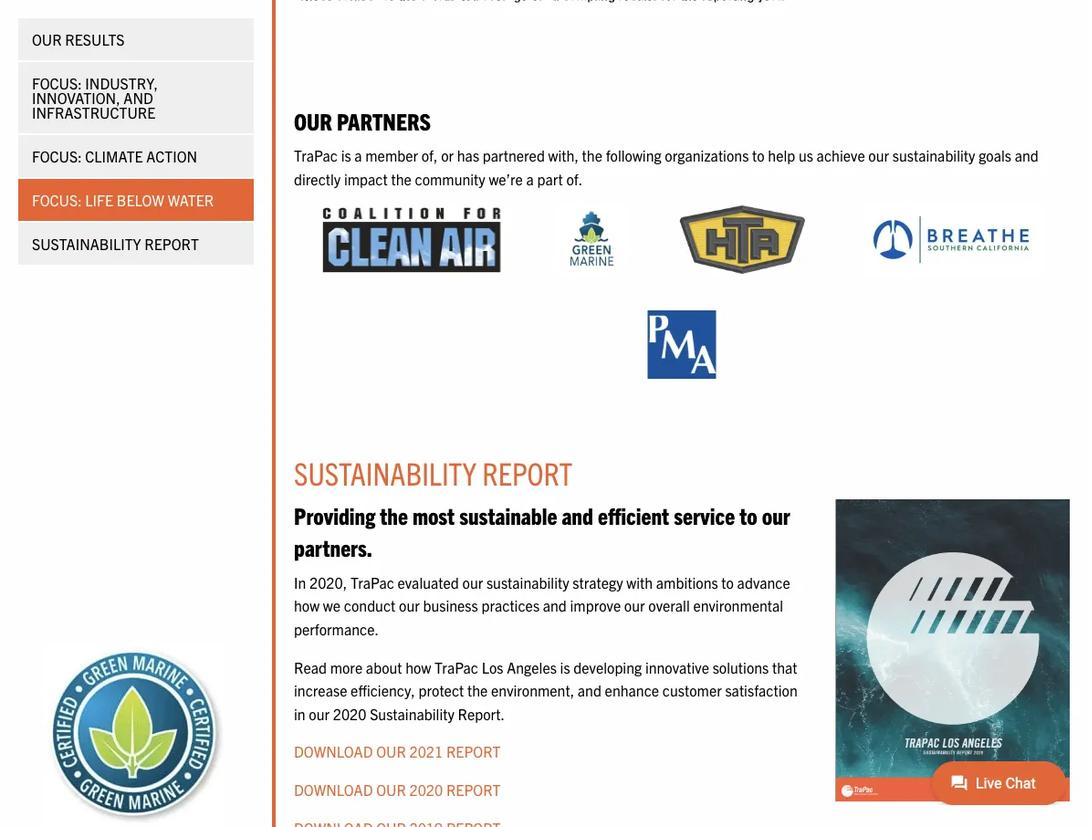 Task type: vqa. For each thing, say whether or not it's contained in the screenshot.
RESULTS
yes



Task type: locate. For each thing, give the bounding box(es) containing it.
trapac inside read more about how trapac los angeles is developing innovative solutions that increase efficiency, protect the environment, and enhance customer satisfaction in our 2020 sustainability report.
[[435, 658, 479, 677]]

focus: life below water link
[[18, 179, 254, 221]]

focus: up infrastructure
[[32, 74, 82, 92]]

2 download from the top
[[294, 781, 373, 799]]

our left results
[[32, 30, 62, 48]]

sustainability down the life
[[32, 235, 141, 253]]

sustainability up the most
[[294, 453, 477, 492]]

conduct
[[344, 597, 396, 615]]

customer
[[663, 682, 722, 700]]

1 horizontal spatial 2020
[[410, 781, 443, 799]]

protect
[[419, 682, 464, 700]]

trapac up conduct
[[351, 574, 394, 592]]

sustainability inside trapac is a member of, or has partnered with, the following organizations to help us achieve our sustainability goals and directly impact the community we're a part of.
[[893, 147, 976, 165]]

below
[[117, 191, 164, 209]]

the left the most
[[380, 502, 408, 530]]

0 horizontal spatial 2020
[[333, 705, 367, 723]]

to left help at the right of page
[[753, 147, 765, 165]]

trapac up protect
[[435, 658, 479, 677]]

is
[[341, 147, 351, 165], [560, 658, 570, 677]]

our right in
[[309, 705, 330, 723]]

1 horizontal spatial sustainability
[[893, 147, 976, 165]]

0 vertical spatial download
[[294, 743, 373, 761]]

of.
[[567, 170, 583, 188]]

partners
[[337, 107, 431, 135]]

how up protect
[[406, 658, 431, 677]]

download our 2020 report link
[[294, 781, 501, 799]]

and left improve
[[543, 597, 567, 615]]

more
[[330, 658, 363, 677]]

is inside trapac is a member of, or has partnered with, the following organizations to help us achieve our sustainability goals and directly impact the community we're a part of.
[[341, 147, 351, 165]]

and inside trapac is a member of, or has partnered with, the following organizations to help us achieve our sustainability goals and directly impact the community we're a part of.
[[1015, 147, 1039, 165]]

0 horizontal spatial how
[[294, 597, 320, 615]]

0 horizontal spatial sustainability
[[487, 574, 570, 592]]

is right angeles
[[560, 658, 570, 677]]

impact
[[344, 170, 388, 188]]

0 vertical spatial trapac
[[294, 147, 338, 165]]

focus: industry, innovation, and infrastructure link
[[18, 62, 254, 133]]

focus: for focus: industry, innovation, and infrastructure
[[32, 74, 82, 92]]

and left efficient in the bottom right of the page
[[562, 502, 594, 530]]

2020 down increase
[[333, 705, 367, 723]]

sustainability report up the most
[[294, 453, 573, 492]]

and inside in 2020, trapac evaluated our sustainability strategy with ambitions to advance how we conduct our business practices and improve our overall environmental performance.
[[543, 597, 567, 615]]

to up environmental
[[722, 574, 734, 592]]

sustainability report
[[32, 235, 199, 253], [294, 453, 573, 492]]

climate
[[85, 147, 143, 165]]

sustainability report down focus: life below water
[[32, 235, 199, 253]]

1 horizontal spatial is
[[560, 658, 570, 677]]

2020,
[[310, 574, 347, 592]]

a left part
[[527, 170, 534, 188]]

trapac up directly
[[294, 147, 338, 165]]

and
[[1015, 147, 1039, 165], [562, 502, 594, 530], [543, 597, 567, 615], [578, 682, 602, 700]]

our up the advance
[[762, 502, 791, 530]]

our down download our 2021 report
[[376, 781, 406, 799]]

most
[[413, 502, 455, 530]]

3 focus: from the top
[[32, 191, 82, 209]]

our
[[869, 147, 890, 165], [762, 502, 791, 530], [463, 574, 483, 592], [399, 597, 420, 615], [625, 597, 645, 615], [309, 705, 330, 723]]

performance.
[[294, 620, 379, 639]]

2020 down the 2021
[[410, 781, 443, 799]]

download down in
[[294, 743, 373, 761]]

that
[[773, 658, 798, 677]]

0 horizontal spatial trapac
[[294, 147, 338, 165]]

and right the goals
[[1015, 147, 1039, 165]]

report
[[145, 235, 199, 253], [483, 453, 573, 492], [447, 743, 501, 761], [447, 781, 501, 799]]

2 vertical spatial to
[[722, 574, 734, 592]]

our inside our results link
[[32, 30, 62, 48]]

0 vertical spatial a
[[355, 147, 362, 165]]

sustainability left the goals
[[893, 147, 976, 165]]

focus: industry, innovation, and infrastructure
[[32, 74, 158, 121]]

1 vertical spatial focus:
[[32, 147, 82, 165]]

and down developing
[[578, 682, 602, 700]]

angeles
[[507, 658, 557, 677]]

sustainable
[[460, 502, 557, 530]]

us
[[799, 147, 814, 165]]

strategy
[[573, 574, 623, 592]]

focus: left the life
[[32, 191, 82, 209]]

our partners
[[294, 107, 431, 135]]

trapac inside trapac is a member of, or has partnered with, the following organizations to help us achieve our sustainability goals and directly impact the community we're a part of.
[[294, 147, 338, 165]]

how
[[294, 597, 320, 615], [406, 658, 431, 677]]

download
[[294, 743, 373, 761], [294, 781, 373, 799]]

download for download our 2020 report
[[294, 781, 373, 799]]

1 vertical spatial how
[[406, 658, 431, 677]]

a
[[355, 147, 362, 165], [527, 170, 534, 188]]

our results
[[32, 30, 125, 48]]

0 vertical spatial focus:
[[32, 74, 82, 92]]

1 horizontal spatial a
[[527, 170, 534, 188]]

1 vertical spatial trapac
[[351, 574, 394, 592]]

focus: climate action
[[32, 147, 197, 165]]

our
[[32, 30, 62, 48], [294, 107, 332, 135], [376, 743, 406, 761], [376, 781, 406, 799]]

los
[[482, 658, 504, 677]]

our left the 2021
[[376, 743, 406, 761]]

0 horizontal spatial sustainability report
[[32, 235, 199, 253]]

1 horizontal spatial how
[[406, 658, 431, 677]]

2020 inside read more about how trapac los angeles is developing innovative solutions that increase efficiency, protect the environment, and enhance customer satisfaction in our 2020 sustainability report.
[[333, 705, 367, 723]]

0 vertical spatial sustainability report
[[32, 235, 199, 253]]

sustainability up practices
[[487, 574, 570, 592]]

1 vertical spatial sustainability
[[294, 453, 477, 492]]

infrastructure
[[32, 103, 156, 121]]

results
[[65, 30, 125, 48]]

is up impact
[[341, 147, 351, 165]]

developing
[[574, 658, 642, 677]]

read
[[294, 658, 327, 677]]

help
[[768, 147, 796, 165]]

1 focus: from the top
[[32, 74, 82, 92]]

trapac
[[294, 147, 338, 165], [351, 574, 394, 592], [435, 658, 479, 677]]

focus: inside focus: industry, innovation, and infrastructure
[[32, 74, 82, 92]]

business
[[423, 597, 478, 615]]

0 vertical spatial 2020
[[333, 705, 367, 723]]

to
[[753, 147, 765, 165], [740, 502, 758, 530], [722, 574, 734, 592]]

sustainability report link
[[18, 223, 254, 265]]

a up impact
[[355, 147, 362, 165]]

0 vertical spatial is
[[341, 147, 351, 165]]

1 download from the top
[[294, 743, 373, 761]]

enhance
[[605, 682, 660, 700]]

2 horizontal spatial trapac
[[435, 658, 479, 677]]

how inside in 2020, trapac evaluated our sustainability strategy with ambitions to advance how we conduct our business practices and improve our overall environmental performance.
[[294, 597, 320, 615]]

goals
[[979, 147, 1012, 165]]

with
[[627, 574, 653, 592]]

our down evaluated
[[399, 597, 420, 615]]

industry,
[[85, 74, 158, 92]]

water
[[168, 191, 214, 209]]

1 horizontal spatial trapac
[[351, 574, 394, 592]]

0 horizontal spatial is
[[341, 147, 351, 165]]

our up business
[[463, 574, 483, 592]]

1 vertical spatial sustainability report
[[294, 453, 573, 492]]

member
[[366, 147, 418, 165]]

2020
[[333, 705, 367, 723], [410, 781, 443, 799]]

0 vertical spatial sustainability
[[32, 235, 141, 253]]

life
[[85, 191, 113, 209]]

1 vertical spatial is
[[560, 658, 570, 677]]

efficient
[[598, 502, 670, 530]]

our right achieve
[[869, 147, 890, 165]]

download our 2021 report
[[294, 743, 501, 761]]

focus: climate action link
[[18, 135, 254, 177]]

focus:
[[32, 74, 82, 92], [32, 147, 82, 165], [32, 191, 82, 209]]

2 focus: from the top
[[32, 147, 82, 165]]

the up report.
[[468, 682, 488, 700]]

to right service in the right bottom of the page
[[740, 502, 758, 530]]

sustainability
[[893, 147, 976, 165], [487, 574, 570, 592]]

0 vertical spatial sustainability
[[893, 147, 976, 165]]

overall
[[649, 597, 690, 615]]

2 vertical spatial focus:
[[32, 191, 82, 209]]

2 vertical spatial trapac
[[435, 658, 479, 677]]

our inside trapac is a member of, or has partnered with, the following organizations to help us achieve our sustainability goals and directly impact the community we're a part of.
[[869, 147, 890, 165]]

0 vertical spatial to
[[753, 147, 765, 165]]

practices
[[482, 597, 540, 615]]

focus: left climate
[[32, 147, 82, 165]]

our inside read more about how trapac los angeles is developing innovative solutions that increase efficiency, protect the environment, and enhance customer satisfaction in our 2020 sustainability report.
[[309, 705, 330, 723]]

1 horizontal spatial sustainability report
[[294, 453, 573, 492]]

trapac inside in 2020, trapac evaluated our sustainability strategy with ambitions to advance how we conduct our business practices and improve our overall environmental performance.
[[351, 574, 394, 592]]

partners.
[[294, 533, 373, 562]]

how down the in
[[294, 597, 320, 615]]

download down download our 2021 report "link" in the bottom of the page
[[294, 781, 373, 799]]

1 vertical spatial sustainability
[[487, 574, 570, 592]]

environmental
[[694, 597, 784, 615]]

the
[[582, 147, 603, 165], [391, 170, 412, 188], [380, 502, 408, 530], [468, 682, 488, 700]]

we're
[[489, 170, 523, 188]]

how inside read more about how trapac los angeles is developing innovative solutions that increase efficiency, protect the environment, and enhance customer satisfaction in our 2020 sustainability report.
[[406, 658, 431, 677]]

1 vertical spatial download
[[294, 781, 373, 799]]

our results link
[[18, 18, 254, 60]]

the inside providing the most sustainable and efficient service to our partners.
[[380, 502, 408, 530]]

0 vertical spatial how
[[294, 597, 320, 615]]

service
[[674, 502, 735, 530]]

report.
[[458, 705, 505, 723]]

to inside in 2020, trapac evaluated our sustainability strategy with ambitions to advance how we conduct our business practices and improve our overall environmental performance.
[[722, 574, 734, 592]]

sustainability
[[32, 235, 141, 253], [294, 453, 477, 492]]

1 vertical spatial to
[[740, 502, 758, 530]]



Task type: describe. For each thing, give the bounding box(es) containing it.
of,
[[422, 147, 438, 165]]

has
[[457, 147, 480, 165]]

is inside read more about how trapac los angeles is developing innovative solutions that increase efficiency, protect the environment, and enhance customer satisfaction in our 2020 sustainability report.
[[560, 658, 570, 677]]

satisfaction
[[726, 682, 798, 700]]

read more about how trapac los angeles is developing innovative solutions that increase efficiency, protect the environment, and enhance customer satisfaction in our 2020 sustainability report.
[[294, 658, 798, 723]]

2021
[[410, 743, 443, 761]]

partnered
[[483, 147, 545, 165]]

focus: for focus: climate action
[[32, 147, 82, 165]]

download for download our 2021 report
[[294, 743, 373, 761]]

evaluated
[[398, 574, 459, 592]]

1 vertical spatial a
[[527, 170, 534, 188]]

the right the with, in the top of the page
[[582, 147, 603, 165]]

providing
[[294, 502, 376, 530]]

the down member
[[391, 170, 412, 188]]

action
[[146, 147, 197, 165]]

in
[[294, 705, 306, 723]]

our inside providing the most sustainable and efficient service to our partners.
[[762, 502, 791, 530]]

download our 2021 report link
[[294, 743, 501, 761]]

we
[[323, 597, 341, 615]]

part
[[538, 170, 563, 188]]

improve
[[570, 597, 621, 615]]

organizations
[[665, 147, 749, 165]]

or
[[441, 147, 454, 165]]

in
[[294, 574, 306, 592]]

ambitions
[[656, 574, 718, 592]]

to inside providing the most sustainable and efficient service to our partners.
[[740, 502, 758, 530]]

and inside read more about how trapac los angeles is developing innovative solutions that increase efficiency, protect the environment, and enhance customer satisfaction in our 2020 sustainability report.
[[578, 682, 602, 700]]

download our 2020 report
[[294, 781, 501, 799]]

achieve
[[817, 147, 866, 165]]

focus: for focus: life below water
[[32, 191, 82, 209]]

and
[[124, 89, 153, 107]]

in 2020, trapac evaluated our sustainability strategy with ambitions to advance how we conduct our business practices and improve our overall environmental performance.
[[294, 574, 791, 639]]

to inside trapac is a member of, or has partnered with, the following organizations to help us achieve our sustainability goals and directly impact the community we're a part of.
[[753, 147, 765, 165]]

and inside providing the most sustainable and efficient service to our partners.
[[562, 502, 594, 530]]

our down with
[[625, 597, 645, 615]]

report inside sustainability report link
[[145, 235, 199, 253]]

our up directly
[[294, 107, 332, 135]]

sustainability inside in 2020, trapac evaluated our sustainability strategy with ambitions to advance how we conduct our business practices and improve our overall environmental performance.
[[487, 574, 570, 592]]

efficiency,
[[351, 682, 415, 700]]

the inside read more about how trapac los angeles is developing innovative solutions that increase efficiency, protect the environment, and enhance customer satisfaction in our 2020 sustainability report.
[[468, 682, 488, 700]]

1 vertical spatial 2020
[[410, 781, 443, 799]]

0 horizontal spatial sustainability
[[32, 235, 141, 253]]

community
[[415, 170, 486, 188]]

directly
[[294, 170, 341, 188]]

1 horizontal spatial sustainability
[[294, 453, 477, 492]]

sustainability
[[370, 705, 455, 723]]

environment,
[[491, 682, 575, 700]]

focus: life below water
[[32, 191, 214, 209]]

0 horizontal spatial a
[[355, 147, 362, 165]]

solutions
[[713, 658, 769, 677]]

innovative
[[646, 658, 710, 677]]

increase
[[294, 682, 347, 700]]

innovation,
[[32, 89, 120, 107]]

trapac is a member of, or has partnered with, the following organizations to help us achieve our sustainability goals and directly impact the community we're a part of.
[[294, 147, 1039, 188]]

about
[[366, 658, 402, 677]]

advance
[[738, 574, 791, 592]]

providing the most sustainable and efficient service to our partners.
[[294, 502, 791, 562]]

with,
[[549, 147, 579, 165]]

following
[[606, 147, 662, 165]]



